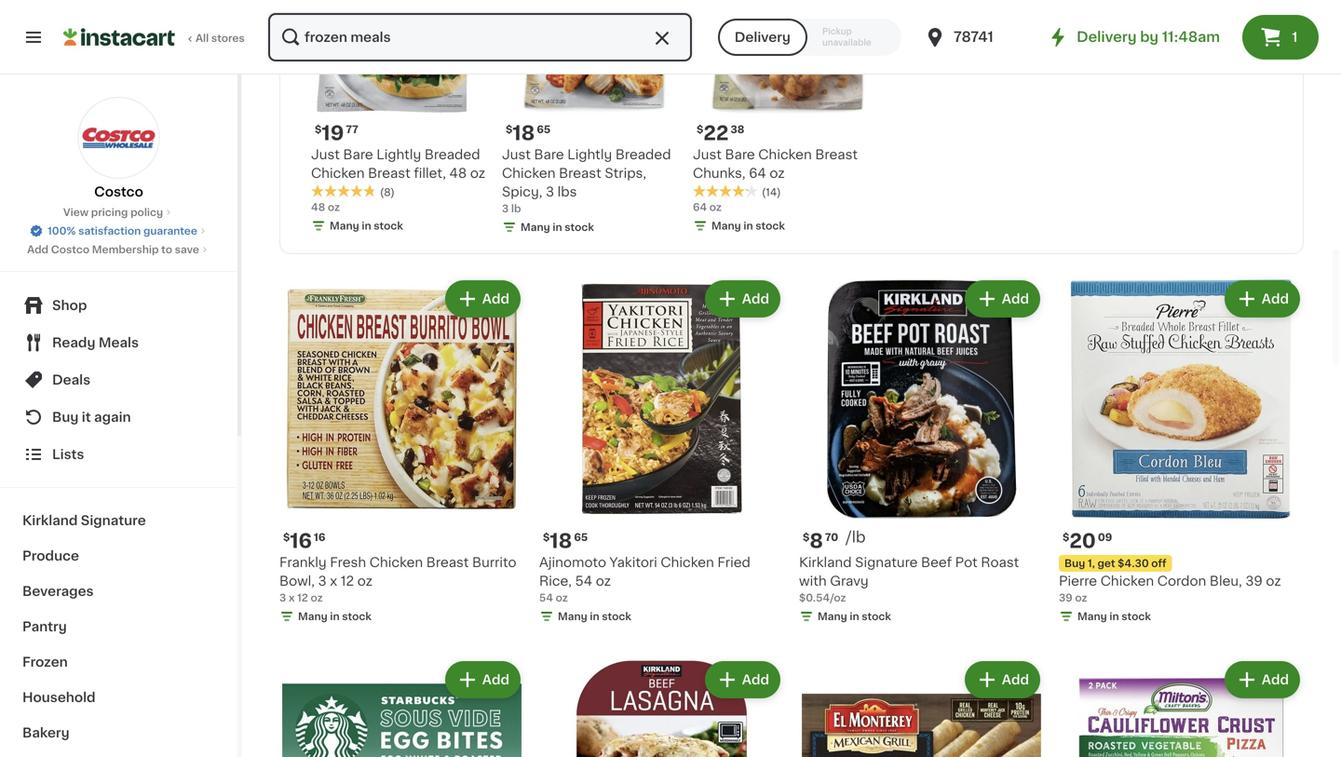 Task type: locate. For each thing, give the bounding box(es) containing it.
2 breaded from the left
[[616, 148, 671, 161]]

18 up spicy,
[[513, 123, 535, 143]]

64 inside "just bare chicken breast chunks, 64 oz"
[[749, 167, 767, 180]]

2 lightly from the left
[[568, 148, 612, 161]]

$8.70 per pound element
[[799, 529, 1044, 553]]

★★★★★
[[311, 185, 376, 198], [311, 185, 376, 198], [693, 185, 758, 198], [693, 185, 758, 198]]

just for 22
[[693, 148, 722, 161]]

shop
[[52, 299, 87, 312]]

oz right fillet,
[[470, 167, 486, 180]]

$ 18 65 up spicy,
[[506, 123, 551, 143]]

39 down pierre
[[1059, 593, 1073, 603]]

many in stock for pierre chicken cordon bleu, 39 oz
[[1078, 612, 1151, 622]]

48 right fillet,
[[450, 167, 467, 180]]

kirkland for kirkland signature beef pot roast with gravy $0.54/oz
[[799, 556, 852, 569]]

1 horizontal spatial 48
[[450, 167, 467, 180]]

18
[[513, 123, 535, 143], [550, 532, 572, 551]]

pantry
[[22, 621, 67, 634]]

fresh
[[330, 556, 366, 569]]

many down pierre
[[1078, 612, 1108, 622]]

buy it again
[[52, 411, 131, 424]]

19
[[322, 123, 344, 143]]

buy it again link
[[11, 399, 226, 436]]

0 horizontal spatial just
[[311, 148, 340, 161]]

household
[[22, 691, 96, 704]]

just for 19
[[311, 148, 340, 161]]

just inside just bare lightly breaded chicken breast fillet, 48 oz
[[311, 148, 340, 161]]

54
[[575, 575, 593, 588], [539, 593, 553, 603]]

0 horizontal spatial 12
[[297, 593, 308, 603]]

signature up produce link
[[81, 514, 146, 527]]

policy
[[131, 207, 163, 218]]

in down fresh
[[330, 612, 340, 622]]

in
[[362, 221, 371, 231], [744, 221, 753, 231], [553, 222, 562, 232], [330, 612, 340, 622], [590, 612, 600, 622], [850, 612, 860, 622], [1110, 612, 1120, 622]]

kirkland signature beef pot roast with gravy $0.54/oz
[[799, 556, 1020, 603]]

Search field
[[268, 13, 692, 61]]

1 horizontal spatial x
[[330, 575, 337, 588]]

3 down the bowl,
[[280, 593, 286, 603]]

breast inside frankly fresh chicken breast burrito bowl, 3 x 12 oz 3 x 12 oz
[[427, 556, 469, 569]]

just inside "just bare lightly breaded chicken breast strips, spicy, 3 lbs 3 lb"
[[502, 148, 531, 161]]

burrito
[[472, 556, 517, 569]]

0 horizontal spatial bare
[[343, 148, 373, 161]]

stock for kirkland signature beef pot roast with gravy
[[862, 612, 892, 622]]

0 horizontal spatial 18
[[513, 123, 535, 143]]

1 horizontal spatial 64
[[749, 167, 767, 180]]

fried
[[718, 556, 751, 569]]

1 horizontal spatial 16
[[314, 532, 326, 543]]

chicken
[[759, 148, 812, 161], [311, 167, 365, 180], [502, 167, 556, 180], [370, 556, 423, 569], [661, 556, 714, 569], [1101, 575, 1155, 588]]

in for kirkland signature beef pot roast with gravy
[[850, 612, 860, 622]]

in for pierre chicken cordon bleu, 39 oz
[[1110, 612, 1120, 622]]

0 vertical spatial costco
[[94, 185, 143, 198]]

$ for just bare lightly breaded chicken breast strips, spicy, 3 lbs
[[506, 124, 513, 135]]

just up chunks,
[[693, 148, 722, 161]]

0 horizontal spatial 39
[[1059, 593, 1073, 603]]

bakery link
[[11, 716, 226, 751]]

beef
[[921, 556, 952, 569]]

$ 22 38
[[697, 123, 745, 143]]

chunks,
[[693, 167, 746, 180]]

bare down 77
[[343, 148, 373, 161]]

stock down 'lbs'
[[565, 222, 594, 232]]

1 horizontal spatial just
[[502, 148, 531, 161]]

buy
[[52, 411, 79, 424], [1065, 559, 1086, 569]]

0 horizontal spatial x
[[289, 593, 295, 603]]

breaded for fillet,
[[425, 148, 480, 161]]

0 vertical spatial 18
[[513, 123, 535, 143]]

many in stock down the bowl,
[[298, 612, 372, 622]]

many in stock down 'rice,'
[[558, 612, 632, 622]]

1 horizontal spatial delivery
[[1077, 30, 1137, 44]]

buy left the 1,
[[1065, 559, 1086, 569]]

breast inside "just bare chicken breast chunks, 64 oz"
[[816, 148, 858, 161]]

0 vertical spatial $ 18 65
[[506, 123, 551, 143]]

lists link
[[11, 436, 226, 473]]

bare inside just bare lightly breaded chicken breast fillet, 48 oz
[[343, 148, 373, 161]]

signature down the /lb
[[855, 556, 918, 569]]

$ up ajinomoto
[[543, 532, 550, 543]]

stock down fresh
[[342, 612, 372, 622]]

0 vertical spatial signature
[[81, 514, 146, 527]]

$ 16 16
[[283, 532, 326, 551]]

$ left 70
[[803, 532, 810, 543]]

delivery by 11:48am
[[1077, 30, 1221, 44]]

beverages link
[[11, 574, 226, 609]]

in down buy 1, get $4.30 off
[[1110, 612, 1120, 622]]

1 vertical spatial kirkland
[[799, 556, 852, 569]]

1 vertical spatial $ 18 65
[[543, 532, 588, 551]]

delivery inside 'button'
[[735, 31, 791, 44]]

12 down the bowl,
[[297, 593, 308, 603]]

many for kirkland signature beef pot roast with gravy
[[818, 612, 848, 622]]

lightly for fillet,
[[377, 148, 421, 161]]

many in stock
[[330, 221, 403, 231], [712, 221, 785, 231], [521, 222, 594, 232], [298, 612, 372, 622], [558, 612, 632, 622], [818, 612, 892, 622], [1078, 612, 1151, 622]]

3 bare from the left
[[725, 148, 755, 161]]

0 vertical spatial 39
[[1246, 575, 1263, 588]]

many in stock down the gravy
[[818, 612, 892, 622]]

many in stock down pierre
[[1078, 612, 1151, 622]]

oz
[[470, 167, 486, 180], [770, 167, 785, 180], [328, 202, 340, 212], [710, 202, 722, 212], [357, 575, 373, 588], [596, 575, 611, 588], [1266, 575, 1282, 588], [311, 593, 323, 603], [556, 593, 568, 603], [1076, 593, 1088, 603]]

kirkland up with
[[799, 556, 852, 569]]

1 horizontal spatial 18
[[550, 532, 572, 551]]

0 horizontal spatial costco
[[51, 245, 90, 255]]

just inside "just bare chicken breast chunks, 64 oz"
[[693, 148, 722, 161]]

x
[[330, 575, 337, 588], [289, 593, 295, 603]]

lightly inside "just bare lightly breaded chicken breast strips, spicy, 3 lbs 3 lb"
[[568, 148, 612, 161]]

16 inside $ 16 16
[[314, 532, 326, 543]]

0 vertical spatial buy
[[52, 411, 79, 424]]

product group containing 8
[[799, 277, 1044, 628]]

64
[[749, 167, 767, 180], [693, 202, 707, 212]]

instacart logo image
[[63, 26, 175, 48]]

64 up (14)
[[749, 167, 767, 180]]

16
[[290, 532, 312, 551], [314, 532, 326, 543]]

kirkland up produce
[[22, 514, 78, 527]]

0 horizontal spatial 48
[[311, 202, 325, 212]]

0 vertical spatial kirkland
[[22, 514, 78, 527]]

$ up "frankly"
[[283, 532, 290, 543]]

1 vertical spatial 64
[[693, 202, 707, 212]]

just down 19 at the top of page
[[311, 148, 340, 161]]

oz down yakitori
[[596, 575, 611, 588]]

kirkland signature
[[22, 514, 146, 527]]

0 vertical spatial 65
[[537, 124, 551, 135]]

54 down ajinomoto
[[575, 575, 593, 588]]

1 horizontal spatial 12
[[341, 575, 354, 588]]

chicken up spicy,
[[502, 167, 556, 180]]

many down the bowl,
[[298, 612, 328, 622]]

bare inside "just bare chicken breast chunks, 64 oz"
[[725, 148, 755, 161]]

1 horizontal spatial 54
[[575, 575, 593, 588]]

39 right 'bleu,'
[[1246, 575, 1263, 588]]

many down 'rice,'
[[558, 612, 588, 622]]

2 bare from the left
[[534, 148, 564, 161]]

chicken up (14)
[[759, 148, 812, 161]]

just up spicy,
[[502, 148, 531, 161]]

ajinomoto yakitori chicken fried rice, 54 oz 54 oz
[[539, 556, 751, 603]]

1 vertical spatial 48
[[311, 202, 325, 212]]

(14)
[[762, 187, 781, 198]]

stores
[[211, 33, 245, 43]]

stock for pierre chicken cordon bleu, 39 oz
[[1122, 612, 1151, 622]]

bare for 19
[[343, 148, 373, 161]]

breaded up 'strips,'
[[616, 148, 671, 161]]

many in stock down the (8)
[[330, 221, 403, 231]]

1 horizontal spatial costco
[[94, 185, 143, 198]]

kirkland
[[22, 514, 78, 527], [799, 556, 852, 569]]

8
[[810, 532, 824, 551]]

0 vertical spatial 12
[[341, 575, 354, 588]]

many for ajinomoto yakitori chicken fried rice, 54 oz
[[558, 612, 588, 622]]

signature
[[81, 514, 146, 527], [855, 556, 918, 569]]

kirkland inside kirkland signature beef pot roast with gravy $0.54/oz
[[799, 556, 852, 569]]

65
[[537, 124, 551, 135], [574, 532, 588, 543]]

x down the bowl,
[[289, 593, 295, 603]]

costco down 100%
[[51, 245, 90, 255]]

delivery
[[1077, 30, 1137, 44], [735, 31, 791, 44]]

1 horizontal spatial 39
[[1246, 575, 1263, 588]]

12
[[341, 575, 354, 588], [297, 593, 308, 603]]

$ left 38
[[697, 124, 704, 135]]

0 vertical spatial 64
[[749, 167, 767, 180]]

many down 64 oz
[[712, 221, 741, 231]]

0 vertical spatial 54
[[575, 575, 593, 588]]

2 just from the left
[[502, 148, 531, 161]]

70
[[825, 532, 839, 543]]

1 horizontal spatial bare
[[534, 148, 564, 161]]

18 up ajinomoto
[[550, 532, 572, 551]]

stock down pierre chicken cordon bleu, 39 oz 39 oz
[[1122, 612, 1151, 622]]

38
[[731, 124, 745, 135]]

breaded up fillet,
[[425, 148, 480, 161]]

1 horizontal spatial breaded
[[616, 148, 671, 161]]

chicken inside just bare lightly breaded chicken breast fillet, 48 oz
[[311, 167, 365, 180]]

many
[[330, 221, 359, 231], [712, 221, 741, 231], [521, 222, 550, 232], [298, 612, 328, 622], [558, 612, 588, 622], [818, 612, 848, 622], [1078, 612, 1108, 622]]

buy left the it
[[52, 411, 79, 424]]

100% satisfaction guarantee button
[[29, 220, 209, 239]]

product group
[[280, 277, 525, 628], [539, 277, 784, 628], [799, 277, 1044, 628], [1059, 277, 1304, 628], [280, 658, 525, 757], [539, 658, 784, 757], [799, 658, 1044, 757], [1059, 658, 1304, 757]]

$ inside $ 16 16
[[283, 532, 290, 543]]

lightly up 'strips,'
[[568, 148, 612, 161]]

3 just from the left
[[693, 148, 722, 161]]

0 horizontal spatial signature
[[81, 514, 146, 527]]

breast inside just bare lightly breaded chicken breast fillet, 48 oz
[[368, 167, 411, 180]]

lightly up fillet,
[[377, 148, 421, 161]]

breaded
[[425, 148, 480, 161], [616, 148, 671, 161]]

stock down ajinomoto yakitori chicken fried rice, 54 oz 54 oz at the bottom
[[602, 612, 632, 622]]

$ inside $ 19 77
[[315, 124, 322, 135]]

bare
[[343, 148, 373, 161], [534, 148, 564, 161], [725, 148, 755, 161]]

1 bare from the left
[[343, 148, 373, 161]]

chicken inside pierre chicken cordon bleu, 39 oz 39 oz
[[1101, 575, 1155, 588]]

signature inside kirkland signature beef pot roast with gravy $0.54/oz
[[855, 556, 918, 569]]

12 down fresh
[[341, 575, 354, 588]]

0 horizontal spatial lightly
[[377, 148, 421, 161]]

11:48am
[[1163, 30, 1221, 44]]

service type group
[[718, 19, 902, 56]]

in for frankly fresh chicken breast burrito bowl, 3 x 12 oz
[[330, 612, 340, 622]]

in down ajinomoto
[[590, 612, 600, 622]]

64 down chunks,
[[693, 202, 707, 212]]

65 for ajinomoto
[[574, 532, 588, 543]]

65 up ajinomoto
[[574, 532, 588, 543]]

$ inside $ 22 38
[[697, 124, 704, 135]]

in down the gravy
[[850, 612, 860, 622]]

2 horizontal spatial just
[[693, 148, 722, 161]]

3 left lb
[[502, 204, 509, 214]]

kirkland signature link
[[11, 503, 226, 539]]

chicken left fried
[[661, 556, 714, 569]]

1 horizontal spatial 65
[[574, 532, 588, 543]]

1 breaded from the left
[[425, 148, 480, 161]]

1 horizontal spatial buy
[[1065, 559, 1086, 569]]

1 vertical spatial 18
[[550, 532, 572, 551]]

oz down 19 at the top of page
[[328, 202, 340, 212]]

lightly inside just bare lightly breaded chicken breast fillet, 48 oz
[[377, 148, 421, 161]]

1 horizontal spatial kirkland
[[799, 556, 852, 569]]

1 vertical spatial 39
[[1059, 593, 1073, 603]]

(8)
[[380, 187, 395, 198]]

many down $0.54/oz
[[818, 612, 848, 622]]

stock down the (8)
[[374, 221, 403, 231]]

bare down 38
[[725, 148, 755, 161]]

in down 'lbs'
[[553, 222, 562, 232]]

many in stock down 'lbs'
[[521, 222, 594, 232]]

bakery
[[22, 727, 70, 740]]

stock
[[374, 221, 403, 231], [756, 221, 785, 231], [565, 222, 594, 232], [342, 612, 372, 622], [602, 612, 632, 622], [862, 612, 892, 622], [1122, 612, 1151, 622]]

x down fresh
[[330, 575, 337, 588]]

$ left 09
[[1063, 532, 1070, 543]]

roast
[[981, 556, 1020, 569]]

1 horizontal spatial lightly
[[568, 148, 612, 161]]

1 horizontal spatial signature
[[855, 556, 918, 569]]

product group containing 16
[[280, 277, 525, 628]]

54 down 'rice,'
[[539, 593, 553, 603]]

65 inside product group
[[574, 532, 588, 543]]

$ 18 65 up ajinomoto
[[543, 532, 588, 551]]

breaded inside just bare lightly breaded chicken breast fillet, 48 oz
[[425, 148, 480, 161]]

$4.30
[[1118, 559, 1149, 569]]

65 for just
[[537, 124, 551, 135]]

0 horizontal spatial 65
[[537, 124, 551, 135]]

$ for ajinomoto yakitori chicken fried rice, 54 oz
[[543, 532, 550, 543]]

with
[[799, 575, 827, 588]]

22
[[704, 123, 729, 143]]

ready meals link
[[11, 324, 226, 362]]

1 vertical spatial signature
[[855, 556, 918, 569]]

oz up (14)
[[770, 167, 785, 180]]

lightly
[[377, 148, 421, 161], [568, 148, 612, 161]]

0 horizontal spatial 54
[[539, 593, 553, 603]]

chicken inside "just bare lightly breaded chicken breast strips, spicy, 3 lbs 3 lb"
[[502, 167, 556, 180]]

1 vertical spatial x
[[289, 593, 295, 603]]

0 horizontal spatial kirkland
[[22, 514, 78, 527]]

chicken up the "48 oz"
[[311, 167, 365, 180]]

0 horizontal spatial delivery
[[735, 31, 791, 44]]

48 down 19 at the top of page
[[311, 202, 325, 212]]

1 vertical spatial buy
[[1065, 559, 1086, 569]]

many down lb
[[521, 222, 550, 232]]

stock down the gravy
[[862, 612, 892, 622]]

in down just bare lightly breaded chicken breast fillet, 48 oz
[[362, 221, 371, 231]]

chicken right fresh
[[370, 556, 423, 569]]

chicken down $4.30
[[1101, 575, 1155, 588]]

pricing
[[91, 207, 128, 218]]

0 vertical spatial 48
[[450, 167, 467, 180]]

65 up spicy,
[[537, 124, 551, 135]]

$ up spicy,
[[506, 124, 513, 135]]

39
[[1246, 575, 1263, 588], [1059, 593, 1073, 603]]

$ inside $ 20 09
[[1063, 532, 1070, 543]]

2 horizontal spatial bare
[[725, 148, 755, 161]]

spicy,
[[502, 185, 543, 198]]

delivery for delivery by 11:48am
[[1077, 30, 1137, 44]]

0 horizontal spatial buy
[[52, 411, 79, 424]]

just bare lightly breaded chicken breast strips, spicy, 3 lbs 3 lb
[[502, 148, 671, 214]]

$ 19 77
[[315, 123, 359, 143]]

1 just from the left
[[311, 148, 340, 161]]

bare up 'lbs'
[[534, 148, 564, 161]]

1 vertical spatial 65
[[574, 532, 588, 543]]

breaded inside "just bare lightly breaded chicken breast strips, spicy, 3 lbs 3 lb"
[[616, 148, 671, 161]]

$ left 77
[[315, 124, 322, 135]]

costco up view pricing policy link
[[94, 185, 143, 198]]

add
[[27, 245, 48, 255], [482, 293, 510, 306], [742, 293, 770, 306], [1002, 293, 1030, 306], [1262, 293, 1289, 306], [482, 674, 510, 687], [742, 674, 770, 687], [1002, 674, 1030, 687], [1262, 674, 1289, 687]]

0 horizontal spatial breaded
[[425, 148, 480, 161]]

1 lightly from the left
[[377, 148, 421, 161]]

None search field
[[266, 11, 694, 63]]

oz down the bowl,
[[311, 593, 323, 603]]



Task type: vqa. For each thing, say whether or not it's contained in the screenshot.
18 in product group
yes



Task type: describe. For each thing, give the bounding box(es) containing it.
household link
[[11, 680, 226, 716]]

$ for just bare lightly breaded chicken breast fillet, 48 oz
[[315, 124, 322, 135]]

ready
[[52, 336, 95, 349]]

$ for frankly fresh chicken breast burrito bowl, 3 x 12 oz
[[283, 532, 290, 543]]

product group containing 18
[[539, 277, 784, 628]]

buy 1, get $4.30 off
[[1065, 559, 1167, 569]]

oz down fresh
[[357, 575, 373, 588]]

many in stock for kirkland signature beef pot roast with gravy
[[818, 612, 892, 622]]

many in stock for ajinomoto yakitori chicken fried rice, 54 oz
[[558, 612, 632, 622]]

signature for kirkland signature beef pot roast with gravy $0.54/oz
[[855, 556, 918, 569]]

oz down 'rice,'
[[556, 593, 568, 603]]

chicken inside frankly fresh chicken breast burrito bowl, 3 x 12 oz 3 x 12 oz
[[370, 556, 423, 569]]

deals link
[[11, 362, 226, 399]]

meals
[[99, 336, 139, 349]]

chicken inside ajinomoto yakitori chicken fried rice, 54 oz 54 oz
[[661, 556, 714, 569]]

1 vertical spatial 54
[[539, 593, 553, 603]]

it
[[82, 411, 91, 424]]

09
[[1098, 532, 1113, 543]]

20
[[1070, 532, 1096, 551]]

$ 8 70 /lb
[[803, 530, 866, 551]]

cordon
[[1158, 575, 1207, 588]]

yakitori
[[610, 556, 658, 569]]

add costco membership to save link
[[27, 242, 210, 257]]

bowl,
[[280, 575, 315, 588]]

$0.54/oz
[[799, 593, 846, 603]]

1 button
[[1243, 15, 1319, 60]]

pierre
[[1059, 575, 1098, 588]]

frankly
[[280, 556, 327, 569]]

frankly fresh chicken breast burrito bowl, 3 x 12 oz 3 x 12 oz
[[280, 556, 517, 603]]

in for ajinomoto yakitori chicken fried rice, 54 oz
[[590, 612, 600, 622]]

bare for 22
[[725, 148, 755, 161]]

ajinomoto
[[539, 556, 607, 569]]

oz inside just bare lightly breaded chicken breast fillet, 48 oz
[[470, 167, 486, 180]]

many for frankly fresh chicken breast burrito bowl, 3 x 12 oz
[[298, 612, 328, 622]]

view pricing policy
[[63, 207, 163, 218]]

costco logo image
[[78, 97, 160, 179]]

stock for ajinomoto yakitori chicken fried rice, 54 oz
[[602, 612, 632, 622]]

oz down pierre
[[1076, 593, 1088, 603]]

by
[[1141, 30, 1159, 44]]

produce link
[[11, 539, 226, 574]]

3 left 'lbs'
[[546, 185, 554, 198]]

ready meals button
[[11, 324, 226, 362]]

0 horizontal spatial 64
[[693, 202, 707, 212]]

18 for just
[[513, 123, 535, 143]]

all stores
[[196, 33, 245, 43]]

to
[[161, 245, 172, 255]]

$ for just bare chicken breast chunks, 64 oz
[[697, 124, 704, 135]]

frozen
[[22, 656, 68, 669]]

delivery by 11:48am link
[[1047, 26, 1221, 48]]

off
[[1152, 559, 1167, 569]]

lightly for strips,
[[568, 148, 612, 161]]

all stores link
[[63, 11, 246, 63]]

delivery for delivery
[[735, 31, 791, 44]]

stock for frankly fresh chicken breast burrito bowl, 3 x 12 oz
[[342, 612, 372, 622]]

/lb
[[846, 530, 866, 545]]

78741
[[954, 30, 994, 44]]

1
[[1293, 31, 1298, 44]]

oz down chunks,
[[710, 202, 722, 212]]

many for pierre chicken cordon bleu, 39 oz
[[1078, 612, 1108, 622]]

fillet,
[[414, 167, 446, 180]]

18 for ajinomoto
[[550, 532, 572, 551]]

1 vertical spatial costco
[[51, 245, 90, 255]]

shop link
[[11, 287, 226, 324]]

stock for just bare lightly breaded chicken breast strips, spicy, 3 lbs
[[565, 222, 594, 232]]

get
[[1098, 559, 1116, 569]]

stock down (14)
[[756, 221, 785, 231]]

48 oz
[[311, 202, 340, 212]]

bare inside "just bare lightly breaded chicken breast strips, spicy, 3 lbs 3 lb"
[[534, 148, 564, 161]]

delivery button
[[718, 19, 808, 56]]

lbs
[[558, 185, 577, 198]]

77
[[346, 124, 359, 135]]

guarantee
[[143, 226, 197, 236]]

lb
[[511, 204, 521, 214]]

strips,
[[605, 167, 647, 180]]

$ inside $ 8 70 /lb
[[803, 532, 810, 543]]

$ 18 65 for ajinomoto
[[543, 532, 588, 551]]

add costco membership to save
[[27, 245, 199, 255]]

just bare chicken breast chunks, 64 oz
[[693, 148, 858, 180]]

beverages
[[22, 585, 94, 598]]

64 oz
[[693, 202, 722, 212]]

save
[[175, 245, 199, 255]]

3 right the bowl,
[[318, 575, 327, 588]]

100% satisfaction guarantee
[[48, 226, 197, 236]]

chicken inside "just bare chicken breast chunks, 64 oz"
[[759, 148, 812, 161]]

oz inside "just bare chicken breast chunks, 64 oz"
[[770, 167, 785, 180]]

bleu,
[[1210, 575, 1243, 588]]

costco inside 'link'
[[94, 185, 143, 198]]

gravy
[[830, 575, 869, 588]]

1,
[[1088, 559, 1095, 569]]

pot
[[956, 556, 978, 569]]

frozen link
[[11, 645, 226, 680]]

pantry link
[[11, 609, 226, 645]]

many in stock for frankly fresh chicken breast burrito bowl, 3 x 12 oz
[[298, 612, 372, 622]]

breast inside "just bare lightly breaded chicken breast strips, spicy, 3 lbs 3 lb"
[[559, 167, 602, 180]]

$ 18 65 for just
[[506, 123, 551, 143]]

in for just bare lightly breaded chicken breast strips, spicy, 3 lbs
[[553, 222, 562, 232]]

$ 20 09
[[1063, 532, 1113, 551]]

many down the "48 oz"
[[330, 221, 359, 231]]

many in stock down (14)
[[712, 221, 785, 231]]

satisfaction
[[78, 226, 141, 236]]

0 vertical spatial x
[[330, 575, 337, 588]]

0 horizontal spatial 16
[[290, 532, 312, 551]]

view pricing policy link
[[63, 205, 174, 220]]

100%
[[48, 226, 76, 236]]

membership
[[92, 245, 159, 255]]

signature for kirkland signature
[[81, 514, 146, 527]]

48 inside just bare lightly breaded chicken breast fillet, 48 oz
[[450, 167, 467, 180]]

buy for buy 1, get $4.30 off
[[1065, 559, 1086, 569]]

breaded for strips,
[[616, 148, 671, 161]]

in down chunks,
[[744, 221, 753, 231]]

view
[[63, 207, 89, 218]]

rice,
[[539, 575, 572, 588]]

costco link
[[78, 97, 160, 201]]

produce
[[22, 550, 79, 563]]

kirkland for kirkland signature
[[22, 514, 78, 527]]

buy for buy it again
[[52, 411, 79, 424]]

many for just bare lightly breaded chicken breast strips, spicy, 3 lbs
[[521, 222, 550, 232]]

oz right 'bleu,'
[[1266, 575, 1282, 588]]

ready meals
[[52, 336, 139, 349]]

78741 button
[[924, 11, 1036, 63]]

many in stock for just bare lightly breaded chicken breast strips, spicy, 3 lbs
[[521, 222, 594, 232]]

deals
[[52, 374, 90, 387]]

again
[[94, 411, 131, 424]]

1 vertical spatial 12
[[297, 593, 308, 603]]

lists
[[52, 448, 84, 461]]

product group containing 20
[[1059, 277, 1304, 628]]



